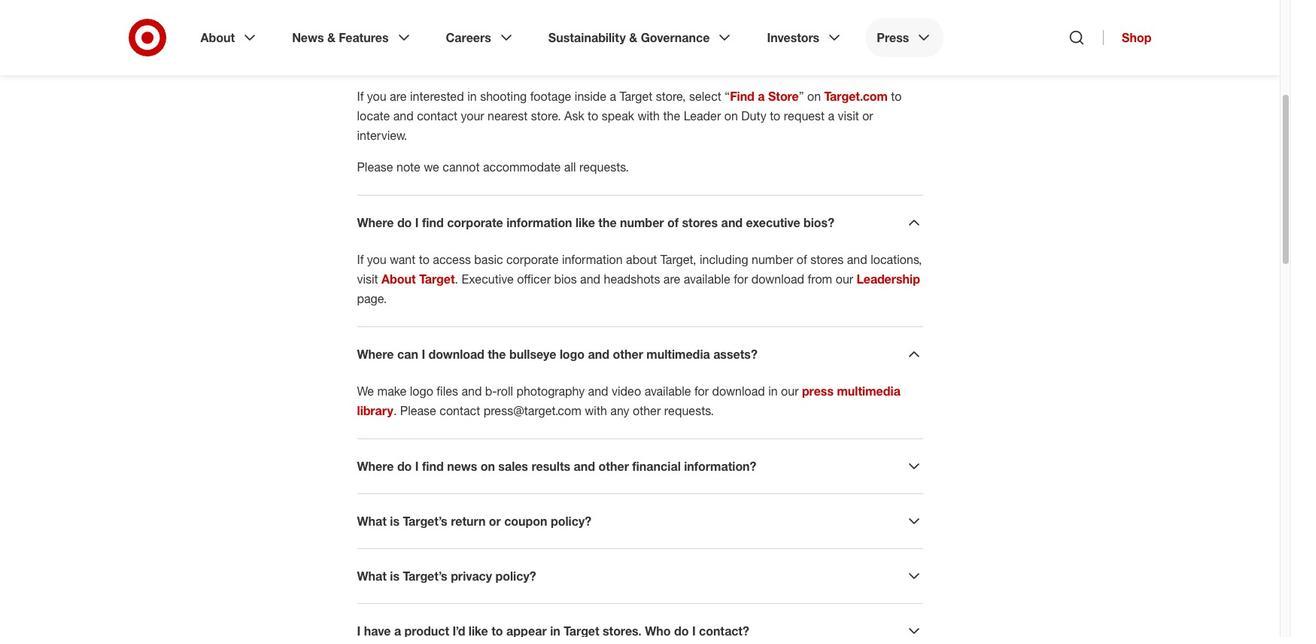 Task type: vqa. For each thing, say whether or not it's contained in the screenshot.
is associated with What is Target's return or coupon policy?
yes



Task type: describe. For each thing, give the bounding box(es) containing it.
officer
[[517, 272, 551, 287]]

information?
[[684, 459, 757, 474]]

2 horizontal spatial on
[[808, 89, 821, 104]]

about for about
[[201, 30, 235, 45]]

other inside 'dropdown button'
[[599, 459, 629, 474]]

"
[[725, 89, 730, 104]]

careers
[[446, 30, 491, 45]]

1 horizontal spatial in
[[769, 384, 778, 399]]

stores inside "if you want to access basic corporate information about target, including number of stores and locations, visit"
[[811, 252, 844, 267]]

where can i download the bullseye logo and other multimedia assets?
[[357, 347, 758, 362]]

of inside "if you want to access basic corporate information about target, including number of stores and locations, visit"
[[797, 252, 808, 267]]

nearest
[[488, 108, 528, 123]]

basic
[[475, 252, 503, 267]]

assets?
[[714, 347, 758, 362]]

do for corporate
[[397, 215, 412, 230]]

target inside region
[[620, 89, 653, 104]]

if for if you want to access basic corporate information about target, including number of stores and locations, visit
[[357, 252, 364, 267]]

your
[[461, 108, 485, 123]]

for for are
[[734, 272, 749, 287]]

store,
[[656, 89, 686, 104]]

all
[[564, 160, 576, 175]]

or inside to locate and contact your nearest store. ask to speak with the leader on duty to request a visit or interview.
[[863, 108, 874, 123]]

photography and
[[517, 384, 609, 399]]

available for video
[[645, 384, 692, 399]]

about link
[[190, 18, 270, 57]]

inside
[[575, 89, 607, 104]]

shop link
[[1104, 30, 1152, 45]]

in inside region
[[468, 89, 477, 104]]

interested
[[410, 89, 464, 104]]

investors
[[767, 30, 820, 45]]

1 vertical spatial with
[[585, 403, 607, 419]]

press link
[[867, 18, 944, 57]]

financial
[[633, 459, 681, 474]]

footage
[[530, 89, 572, 104]]

1 vertical spatial contact
[[440, 403, 480, 419]]

coupon
[[504, 514, 548, 529]]

bullseye
[[510, 347, 557, 362]]

. please contact press@target.com with any other requests.
[[394, 403, 714, 419]]

please note we cannot accommodate all requests.
[[357, 160, 629, 175]]

target's for return
[[403, 514, 448, 529]]

. inside about target . executive officer bios and headshots are available for download from our leadership page.
[[455, 272, 459, 287]]

privacy
[[451, 569, 492, 584]]

shooting
[[480, 89, 527, 104]]

leader
[[684, 108, 721, 123]]

what for what is target's return or coupon policy?
[[357, 514, 387, 529]]

press
[[802, 384, 834, 399]]

1 horizontal spatial requests.
[[665, 403, 714, 419]]

about for about target . executive officer bios and headshots are available for download from our leadership page.
[[382, 272, 416, 287]]

we
[[357, 384, 374, 399]]

information inside 'dropdown button'
[[507, 215, 573, 230]]

any
[[611, 403, 630, 419]]

a inside to locate and contact your nearest store. ask to speak with the leader on duty to request a visit or interview.
[[829, 108, 835, 123]]

find a store link
[[730, 89, 799, 104]]

1 horizontal spatial a
[[758, 89, 765, 104]]

visit inside to locate and contact your nearest store. ask to speak with the leader on duty to request a visit or interview.
[[838, 108, 860, 123]]

target's for privacy
[[403, 569, 448, 584]]

careers link
[[436, 18, 526, 57]]

like
[[576, 215, 595, 230]]

sustainability & governance
[[549, 30, 710, 45]]

or inside what is target's return or coupon policy? dropdown button
[[489, 514, 501, 529]]

target.com
[[825, 89, 888, 104]]

note
[[397, 160, 421, 175]]

and inside to locate and contact your nearest store. ask to speak with the leader on duty to request a visit or interview.
[[394, 108, 414, 123]]

and inside about target . executive officer bios and headshots are available for download from our leadership page.
[[580, 272, 601, 287]]

for for video
[[695, 384, 709, 399]]

accommodate
[[483, 160, 561, 175]]

interview.
[[357, 128, 407, 143]]

results
[[532, 459, 571, 474]]

store
[[769, 89, 799, 104]]

press
[[877, 30, 910, 45]]

executive
[[462, 272, 514, 287]]

select
[[690, 89, 722, 104]]

to locate and contact your nearest store. ask to speak with the leader on duty to request a visit or interview.
[[357, 89, 902, 143]]

page.
[[357, 291, 387, 306]]

including
[[700, 252, 749, 267]]

stores inside 'dropdown button'
[[682, 215, 718, 230]]

press multimedia library
[[357, 384, 901, 419]]

shop
[[1123, 30, 1152, 45]]

from
[[808, 272, 833, 287]]

are inside about target . executive officer bios and headshots are available for download from our leadership page.
[[664, 272, 681, 287]]

corporate inside "if you want to access basic corporate information about target, including number of stores and locations, visit"
[[507, 252, 559, 267]]

leadership link
[[857, 272, 921, 287]]

policy? inside what is target's privacy policy? dropdown button
[[496, 569, 536, 584]]

is for what is target's return or coupon policy?
[[390, 514, 400, 529]]

about
[[626, 252, 658, 267]]

information inside "if you want to access basic corporate information about target, including number of stores and locations, visit"
[[562, 252, 623, 267]]

0 horizontal spatial a
[[610, 89, 617, 104]]

where for where do i find news on sales results and other financial information?
[[357, 459, 394, 474]]

can
[[397, 347, 419, 362]]

visit inside "if you want to access basic corporate information about target, including number of stores and locations, visit"
[[357, 272, 378, 287]]

bios?
[[804, 215, 835, 230]]

if you are interested in shooting footage inside a target store, select " find a store " on target.com
[[357, 89, 888, 104]]

find
[[730, 89, 755, 104]]

news & features link
[[282, 18, 424, 57]]

to right ask
[[588, 108, 599, 123]]

speak
[[602, 108, 635, 123]]

where for where do i find corporate information like the number of stores and executive bios?
[[357, 215, 394, 230]]

news
[[292, 30, 324, 45]]

what is target's privacy policy? button
[[357, 568, 923, 586]]

available for are
[[684, 272, 731, 287]]

where do i find corporate information like the number of stores and executive bios?
[[357, 215, 835, 230]]

the inside where can i download the bullseye logo and other multimedia assets? dropdown button
[[488, 347, 506, 362]]



Task type: locate. For each thing, give the bounding box(es) containing it.
news & features
[[292, 30, 389, 45]]

how do i secure an interview or shoot footage at my local target store? region
[[357, 68, 923, 177]]

0 vertical spatial visit
[[838, 108, 860, 123]]

1 & from the left
[[327, 30, 336, 45]]

to up about target link
[[419, 252, 430, 267]]

where do i find news on sales results and other financial information?
[[357, 459, 757, 474]]

i inside dropdown button
[[422, 347, 425, 362]]

for down including
[[734, 272, 749, 287]]

target,
[[661, 252, 697, 267]]

is inside dropdown button
[[390, 569, 400, 584]]

our right from
[[836, 272, 854, 287]]

visit down target.com
[[838, 108, 860, 123]]

please
[[357, 160, 393, 175], [400, 403, 437, 419]]

1 vertical spatial what
[[357, 569, 387, 584]]

1 horizontal spatial are
[[664, 272, 681, 287]]

target.com link
[[825, 89, 888, 104]]

we make logo files and b-roll photography and video available for download in our
[[357, 384, 802, 399]]

target's inside dropdown button
[[403, 569, 448, 584]]

target inside about target . executive officer bios and headshots are available for download from our leadership page.
[[419, 272, 455, 287]]

0 vertical spatial please
[[357, 160, 393, 175]]

2 horizontal spatial the
[[664, 108, 681, 123]]

1 vertical spatial on
[[725, 108, 738, 123]]

1 vertical spatial i
[[422, 347, 425, 362]]

& for news
[[327, 30, 336, 45]]

0 horizontal spatial please
[[357, 160, 393, 175]]

i inside 'dropdown button'
[[415, 215, 419, 230]]

1 find from the top
[[422, 215, 444, 230]]

multimedia right press at the right bottom
[[838, 384, 901, 399]]

sustainability
[[549, 30, 626, 45]]

i
[[415, 215, 419, 230], [422, 347, 425, 362], [415, 459, 419, 474]]

1 horizontal spatial visit
[[838, 108, 860, 123]]

0 horizontal spatial requests.
[[580, 160, 629, 175]]

where for where can i download the bullseye logo and other multimedia assets?
[[357, 347, 394, 362]]

2 find from the top
[[422, 459, 444, 474]]

0 vertical spatial stores
[[682, 215, 718, 230]]

0 horizontal spatial are
[[390, 89, 407, 104]]

sustainability & governance link
[[538, 18, 745, 57]]

1 vertical spatial in
[[769, 384, 778, 399]]

investors link
[[757, 18, 855, 57]]

on down "
[[725, 108, 738, 123]]

contact down files
[[440, 403, 480, 419]]

target down access
[[419, 272, 455, 287]]

2 do from the top
[[397, 459, 412, 474]]

2 vertical spatial download
[[713, 384, 765, 399]]

and
[[394, 108, 414, 123], [722, 215, 743, 230], [847, 252, 868, 267], [580, 272, 601, 287], [588, 347, 610, 362], [462, 384, 482, 399], [574, 459, 596, 474]]

. down "make"
[[394, 403, 397, 419]]

available right video
[[645, 384, 692, 399]]

what is target's return or coupon policy? button
[[357, 513, 923, 531]]

0 horizontal spatial .
[[394, 403, 397, 419]]

our for in
[[781, 384, 799, 399]]

1 vertical spatial do
[[397, 459, 412, 474]]

a right find
[[758, 89, 765, 104]]

our
[[836, 272, 854, 287], [781, 384, 799, 399]]

1 vertical spatial available
[[645, 384, 692, 399]]

target's inside dropdown button
[[403, 514, 448, 529]]

a
[[610, 89, 617, 104], [758, 89, 765, 104], [829, 108, 835, 123]]

1 horizontal spatial for
[[734, 272, 749, 287]]

about inside about target . executive officer bios and headshots are available for download from our leadership page.
[[382, 272, 416, 287]]

number inside "if you want to access basic corporate information about target, including number of stores and locations, visit"
[[752, 252, 794, 267]]

1 horizontal spatial corporate
[[507, 252, 559, 267]]

1 what from the top
[[357, 514, 387, 529]]

other right "any"
[[633, 403, 661, 419]]

find for corporate
[[422, 215, 444, 230]]

a up speak
[[610, 89, 617, 104]]

about inside 'link'
[[201, 30, 235, 45]]

multimedia
[[647, 347, 710, 362], [838, 384, 901, 399]]

1 horizontal spatial &
[[630, 30, 638, 45]]

logo left files
[[410, 384, 434, 399]]

and right bios
[[580, 272, 601, 287]]

duty
[[742, 108, 767, 123]]

1 if from the top
[[357, 89, 364, 104]]

to right target.com link
[[892, 89, 902, 104]]

1 where from the top
[[357, 215, 394, 230]]

request
[[784, 108, 825, 123]]

multimedia left assets?
[[647, 347, 710, 362]]

the inside where do i find corporate information like the number of stores and executive bios? 'dropdown button'
[[599, 215, 617, 230]]

return
[[451, 514, 486, 529]]

video
[[612, 384, 642, 399]]

want
[[390, 252, 416, 267]]

and up interview.
[[394, 108, 414, 123]]

what
[[357, 514, 387, 529], [357, 569, 387, 584]]

logo inside dropdown button
[[560, 347, 585, 362]]

0 vertical spatial .
[[455, 272, 459, 287]]

about target . executive officer bios and headshots are available for download from our leadership page.
[[357, 272, 921, 306]]

0 vertical spatial target
[[620, 89, 653, 104]]

0 horizontal spatial for
[[695, 384, 709, 399]]

if you want to access basic corporate information about target, including number of stores and locations, visit
[[357, 252, 923, 287]]

and inside 'dropdown button'
[[574, 459, 596, 474]]

with down store,
[[638, 108, 660, 123]]

find up access
[[422, 215, 444, 230]]

1 horizontal spatial our
[[836, 272, 854, 287]]

& left the governance on the top of page
[[630, 30, 638, 45]]

do left the news
[[397, 459, 412, 474]]

find for news
[[422, 459, 444, 474]]

i for want
[[415, 215, 419, 230]]

1 vertical spatial corporate
[[507, 252, 559, 267]]

1 vertical spatial information
[[562, 252, 623, 267]]

contact down the interested
[[417, 108, 458, 123]]

executive
[[746, 215, 801, 230]]

download up files
[[429, 347, 485, 362]]

1 horizontal spatial on
[[725, 108, 738, 123]]

0 vertical spatial find
[[422, 215, 444, 230]]

find inside 'dropdown button'
[[422, 459, 444, 474]]

for
[[734, 272, 749, 287], [695, 384, 709, 399]]

0 vertical spatial or
[[863, 108, 874, 123]]

library
[[357, 403, 394, 419]]

2 vertical spatial other
[[599, 459, 629, 474]]

corporate up officer
[[507, 252, 559, 267]]

locations,
[[871, 252, 923, 267]]

1 horizontal spatial stores
[[811, 252, 844, 267]]

0 vertical spatial corporate
[[447, 215, 503, 230]]

b-
[[485, 384, 497, 399]]

where can i download the bullseye logo and other multimedia assets? button
[[357, 346, 923, 364]]

2 target's from the top
[[403, 569, 448, 584]]

1 horizontal spatial multimedia
[[838, 384, 901, 399]]

to inside "if you want to access basic corporate information about target, including number of stores and locations, visit"
[[419, 252, 430, 267]]

requests. inside "how do i secure an interview or shoot footage at my local target store?" region
[[580, 160, 629, 175]]

available
[[684, 272, 731, 287], [645, 384, 692, 399]]

or right return
[[489, 514, 501, 529]]

policy? right the privacy
[[496, 569, 536, 584]]

2 is from the top
[[390, 569, 400, 584]]

requests. right all
[[580, 160, 629, 175]]

where up want on the top of the page
[[357, 215, 394, 230]]

stores up from
[[811, 252, 844, 267]]

1 horizontal spatial logo
[[560, 347, 585, 362]]

information
[[507, 215, 573, 230], [562, 252, 623, 267]]

2 & from the left
[[630, 30, 638, 45]]

if up page.
[[357, 252, 364, 267]]

a right "request"
[[829, 108, 835, 123]]

and right results
[[574, 459, 596, 474]]

requests.
[[580, 160, 629, 175], [665, 403, 714, 419]]

headshots
[[604, 272, 661, 287]]

1 vertical spatial visit
[[357, 272, 378, 287]]

and inside dropdown button
[[588, 347, 610, 362]]

0 vertical spatial other
[[613, 347, 644, 362]]

you for are
[[367, 89, 387, 104]]

our for from
[[836, 272, 854, 287]]

0 horizontal spatial stores
[[682, 215, 718, 230]]

other left financial
[[599, 459, 629, 474]]

what is target's privacy policy?
[[357, 569, 536, 584]]

download left from
[[752, 272, 805, 287]]

where do i find corporate information like the number of stores and executive bios? button
[[357, 214, 923, 232]]

1 is from the top
[[390, 514, 400, 529]]

1 vertical spatial stores
[[811, 252, 844, 267]]

with
[[638, 108, 660, 123], [585, 403, 607, 419]]

do inside 'dropdown button'
[[397, 215, 412, 230]]

what is target's return or coupon policy?
[[357, 514, 592, 529]]

and inside 'dropdown button'
[[722, 215, 743, 230]]

0 vertical spatial if
[[357, 89, 364, 104]]

0 vertical spatial requests.
[[580, 160, 629, 175]]

where down library
[[357, 459, 394, 474]]

0 vertical spatial i
[[415, 215, 419, 230]]

if for if you are interested in shooting footage inside a target store, select " find a store " on target.com
[[357, 89, 364, 104]]

or down target.com
[[863, 108, 874, 123]]

0 horizontal spatial number
[[620, 215, 664, 230]]

number down executive on the top of the page
[[752, 252, 794, 267]]

and up including
[[722, 215, 743, 230]]

we
[[424, 160, 440, 175]]

ask
[[565, 108, 585, 123]]

1 horizontal spatial number
[[752, 252, 794, 267]]

where inside 'dropdown button'
[[357, 459, 394, 474]]

2 vertical spatial on
[[481, 459, 495, 474]]

0 vertical spatial available
[[684, 272, 731, 287]]

0 horizontal spatial target
[[419, 272, 455, 287]]

on left sales
[[481, 459, 495, 474]]

0 horizontal spatial the
[[488, 347, 506, 362]]

other inside dropdown button
[[613, 347, 644, 362]]

is
[[390, 514, 400, 529], [390, 569, 400, 584]]

1 horizontal spatial of
[[797, 252, 808, 267]]

2 what from the top
[[357, 569, 387, 584]]

do inside 'dropdown button'
[[397, 459, 412, 474]]

are inside "how do i secure an interview or shoot footage at my local target store?" region
[[390, 89, 407, 104]]

for down where can i download the bullseye logo and other multimedia assets? dropdown button
[[695, 384, 709, 399]]

multimedia inside where can i download the bullseye logo and other multimedia assets? dropdown button
[[647, 347, 710, 362]]

1 vertical spatial for
[[695, 384, 709, 399]]

other
[[613, 347, 644, 362], [633, 403, 661, 419], [599, 459, 629, 474]]

1 vertical spatial about
[[382, 272, 416, 287]]

the right like
[[599, 215, 617, 230]]

governance
[[641, 30, 710, 45]]

2 if from the top
[[357, 252, 364, 267]]

target up speak
[[620, 89, 653, 104]]

on inside to locate and contact your nearest store. ask to speak with the leader on duty to request a visit or interview.
[[725, 108, 738, 123]]

0 horizontal spatial of
[[668, 215, 679, 230]]

0 vertical spatial download
[[752, 272, 805, 287]]

other up video
[[613, 347, 644, 362]]

download inside dropdown button
[[429, 347, 485, 362]]

the
[[664, 108, 681, 123], [599, 215, 617, 230], [488, 347, 506, 362]]

contact inside to locate and contact your nearest store. ask to speak with the leader on duty to request a visit or interview.
[[417, 108, 458, 123]]

i up want on the top of the page
[[415, 215, 419, 230]]

what for what is target's privacy policy?
[[357, 569, 387, 584]]

0 vertical spatial the
[[664, 108, 681, 123]]

1 vertical spatial or
[[489, 514, 501, 529]]

1 horizontal spatial the
[[599, 215, 617, 230]]

find inside 'dropdown button'
[[422, 215, 444, 230]]

corporate inside where do i find corporate information like the number of stores and executive bios? 'dropdown button'
[[447, 215, 503, 230]]

1 target's from the top
[[403, 514, 448, 529]]

is for what is target's privacy policy?
[[390, 569, 400, 584]]

and inside "if you want to access basic corporate information about target, including number of stores and locations, visit"
[[847, 252, 868, 267]]

visit up page.
[[357, 272, 378, 287]]

you left want on the top of the page
[[367, 252, 387, 267]]

0 vertical spatial logo
[[560, 347, 585, 362]]

do up want on the top of the page
[[397, 215, 412, 230]]

number inside 'dropdown button'
[[620, 215, 664, 230]]

if inside "how do i secure an interview or shoot footage at my local target store?" region
[[357, 89, 364, 104]]

press multimedia library link
[[357, 384, 901, 419]]

1 vertical spatial find
[[422, 459, 444, 474]]

of up target,
[[668, 215, 679, 230]]

corporate
[[447, 215, 503, 230], [507, 252, 559, 267]]

1 vertical spatial multimedia
[[838, 384, 901, 399]]

stores up target,
[[682, 215, 718, 230]]

sales
[[499, 459, 528, 474]]

2 vertical spatial i
[[415, 459, 419, 474]]

bios
[[554, 272, 577, 287]]

and up we make logo files and b-roll photography and video available for download in our
[[588, 347, 610, 362]]

corporate up basic
[[447, 215, 503, 230]]

multimedia inside press multimedia library
[[838, 384, 901, 399]]

0 vertical spatial in
[[468, 89, 477, 104]]

target's left the privacy
[[403, 569, 448, 584]]

1 vertical spatial where
[[357, 347, 394, 362]]

features
[[339, 30, 389, 45]]

requests. up information?
[[665, 403, 714, 419]]

download for photography and
[[713, 384, 765, 399]]

of down bios?
[[797, 252, 808, 267]]

on inside where do i find news on sales results and other financial information? 'dropdown button'
[[481, 459, 495, 474]]

1 horizontal spatial please
[[400, 403, 437, 419]]

do for news
[[397, 459, 412, 474]]

0 vertical spatial where
[[357, 215, 394, 230]]

you inside "how do i secure an interview or shoot footage at my local target store?" region
[[367, 89, 387, 104]]

you up locate
[[367, 89, 387, 104]]

where inside 'dropdown button'
[[357, 215, 394, 230]]

i right can
[[422, 347, 425, 362]]

1 vertical spatial if
[[357, 252, 364, 267]]

2 where from the top
[[357, 347, 394, 362]]

0 vertical spatial on
[[808, 89, 821, 104]]

logo up we make logo files and b-roll photography and video available for download in our
[[560, 347, 585, 362]]

1 vertical spatial the
[[599, 215, 617, 230]]

make
[[378, 384, 407, 399]]

policy?
[[551, 514, 592, 529], [496, 569, 536, 584]]

0 vertical spatial what
[[357, 514, 387, 529]]

available down including
[[684, 272, 731, 287]]

. down access
[[455, 272, 459, 287]]

0 horizontal spatial corporate
[[447, 215, 503, 230]]

stores
[[682, 215, 718, 230], [811, 252, 844, 267]]

1 vertical spatial other
[[633, 403, 661, 419]]

download
[[752, 272, 805, 287], [429, 347, 485, 362], [713, 384, 765, 399]]

1 vertical spatial logo
[[410, 384, 434, 399]]

0 horizontal spatial logo
[[410, 384, 434, 399]]

0 horizontal spatial visit
[[357, 272, 378, 287]]

you for want
[[367, 252, 387, 267]]

where inside dropdown button
[[357, 347, 394, 362]]

& right the news
[[327, 30, 336, 45]]

our left press at the right bottom
[[781, 384, 799, 399]]

0 horizontal spatial multimedia
[[647, 347, 710, 362]]

where
[[357, 215, 394, 230], [357, 347, 394, 362], [357, 459, 394, 474]]

0 vertical spatial number
[[620, 215, 664, 230]]

cannot
[[443, 160, 480, 175]]

2 you from the top
[[367, 252, 387, 267]]

our inside about target . executive officer bios and headshots are available for download from our leadership page.
[[836, 272, 854, 287]]

3 where from the top
[[357, 459, 394, 474]]

you inside "if you want to access basic corporate information about target, including number of stores and locations, visit"
[[367, 252, 387, 267]]

access
[[433, 252, 471, 267]]

2 vertical spatial where
[[357, 459, 394, 474]]

if inside "if you want to access basic corporate information about target, including number of stores and locations, visit"
[[357, 252, 364, 267]]

roll
[[497, 384, 513, 399]]

to right 'duty'
[[770, 108, 781, 123]]

are up locate
[[390, 89, 407, 104]]

with left "any"
[[585, 403, 607, 419]]

0 horizontal spatial on
[[481, 459, 495, 474]]

0 horizontal spatial about
[[201, 30, 235, 45]]

0 horizontal spatial with
[[585, 403, 607, 419]]

what inside dropdown button
[[357, 514, 387, 529]]

i inside 'dropdown button'
[[415, 459, 419, 474]]

and up leadership
[[847, 252, 868, 267]]

number up about
[[620, 215, 664, 230]]

and left b-
[[462, 384, 482, 399]]

information up bios
[[562, 252, 623, 267]]

0 vertical spatial information
[[507, 215, 573, 230]]

in up your
[[468, 89, 477, 104]]

i left the news
[[415, 459, 419, 474]]

1 you from the top
[[367, 89, 387, 104]]

where left can
[[357, 347, 394, 362]]

on
[[808, 89, 821, 104], [725, 108, 738, 123], [481, 459, 495, 474]]

1 horizontal spatial about
[[382, 272, 416, 287]]

news
[[447, 459, 478, 474]]

1 vertical spatial download
[[429, 347, 485, 362]]

1 vertical spatial .
[[394, 403, 397, 419]]

please inside "how do i secure an interview or shoot footage at my local target store?" region
[[357, 160, 393, 175]]

target's left return
[[403, 514, 448, 529]]

0 vertical spatial contact
[[417, 108, 458, 123]]

i for logo
[[422, 347, 425, 362]]

leadership
[[857, 272, 921, 287]]

with inside to locate and contact your nearest store. ask to speak with the leader on duty to request a visit or interview.
[[638, 108, 660, 123]]

1 vertical spatial requests.
[[665, 403, 714, 419]]

available inside about target . executive officer bios and headshots are available for download from our leadership page.
[[684, 272, 731, 287]]

is inside dropdown button
[[390, 514, 400, 529]]

files
[[437, 384, 458, 399]]

find
[[422, 215, 444, 230], [422, 459, 444, 474]]

download down assets?
[[713, 384, 765, 399]]

press@target.com
[[484, 403, 582, 419]]

find left the news
[[422, 459, 444, 474]]

0 vertical spatial are
[[390, 89, 407, 104]]

the left bullseye at bottom left
[[488, 347, 506, 362]]

0 horizontal spatial in
[[468, 89, 477, 104]]

if
[[357, 89, 364, 104], [357, 252, 364, 267]]

0 vertical spatial policy?
[[551, 514, 592, 529]]

are down target,
[[664, 272, 681, 287]]

of inside 'dropdown button'
[[668, 215, 679, 230]]

policy? right coupon
[[551, 514, 592, 529]]

1 horizontal spatial .
[[455, 272, 459, 287]]

are
[[390, 89, 407, 104], [664, 272, 681, 287]]

policy? inside what is target's return or coupon policy? dropdown button
[[551, 514, 592, 529]]

download for headshots
[[752, 272, 805, 287]]

locate
[[357, 108, 390, 123]]

where do i find news on sales results and other financial information? button
[[357, 458, 923, 476]]

store.
[[531, 108, 561, 123]]

do
[[397, 215, 412, 230], [397, 459, 412, 474]]

download inside about target . executive officer bios and headshots are available for download from our leadership page.
[[752, 272, 805, 287]]

you
[[367, 89, 387, 104], [367, 252, 387, 267]]

0 vertical spatial about
[[201, 30, 235, 45]]

the inside to locate and contact your nearest store. ask to speak with the leader on duty to request a visit or interview.
[[664, 108, 681, 123]]

number
[[620, 215, 664, 230], [752, 252, 794, 267]]

in left press at the right bottom
[[769, 384, 778, 399]]

about
[[201, 30, 235, 45], [382, 272, 416, 287]]

please down interview.
[[357, 160, 393, 175]]

0 vertical spatial target's
[[403, 514, 448, 529]]

1 vertical spatial target's
[[403, 569, 448, 584]]

please down "make"
[[400, 403, 437, 419]]

about target link
[[382, 272, 455, 287]]

the down store,
[[664, 108, 681, 123]]

if up locate
[[357, 89, 364, 104]]

1 do from the top
[[397, 215, 412, 230]]

"
[[799, 89, 804, 104]]

& for sustainability
[[630, 30, 638, 45]]

1 vertical spatial policy?
[[496, 569, 536, 584]]

0 horizontal spatial our
[[781, 384, 799, 399]]

0 vertical spatial you
[[367, 89, 387, 104]]

1 horizontal spatial target
[[620, 89, 653, 104]]

information left like
[[507, 215, 573, 230]]

on right "
[[808, 89, 821, 104]]

what inside dropdown button
[[357, 569, 387, 584]]

for inside about target . executive officer bios and headshots are available for download from our leadership page.
[[734, 272, 749, 287]]



